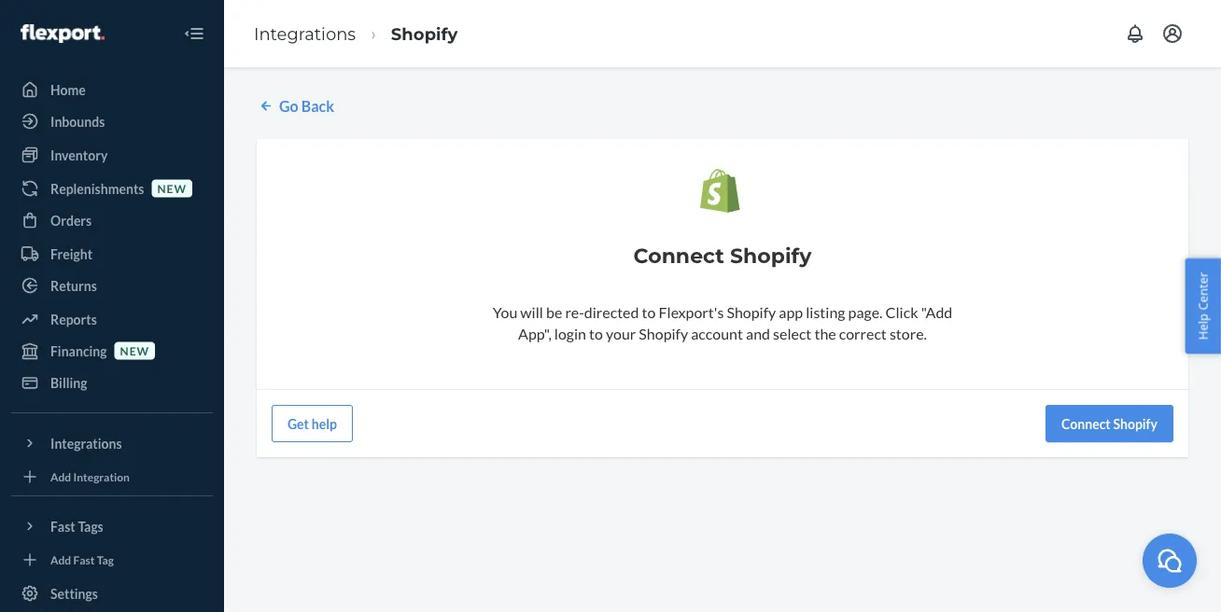 Task type: vqa. For each thing, say whether or not it's contained in the screenshot.
1st for
no



Task type: describe. For each thing, give the bounding box(es) containing it.
add for add integration
[[50, 470, 71, 484]]

integrations button
[[11, 429, 213, 458]]

you
[[493, 303, 518, 322]]

replenishments
[[50, 181, 144, 197]]

back
[[301, 97, 334, 115]]

returns
[[50, 278, 97, 294]]

integration
[[73, 470, 130, 484]]

center
[[1195, 272, 1211, 311]]

connect shopify inside connect shopify "button"
[[1062, 416, 1158, 432]]

add fast tag link
[[11, 549, 213, 571]]

financing
[[50, 343, 107, 359]]

flexport's
[[659, 303, 724, 322]]

integrations inside dropdown button
[[50, 436, 122, 451]]

open account menu image
[[1161, 22, 1184, 45]]

new for financing
[[120, 344, 149, 358]]

add fast tag
[[50, 553, 114, 567]]

close navigation image
[[183, 22, 205, 45]]

billing
[[50, 375, 87, 391]]

breadcrumbs navigation
[[239, 6, 473, 61]]

inbounds
[[50, 113, 105, 129]]

add for add fast tag
[[50, 553, 71, 567]]

billing link
[[11, 368, 213, 398]]

settings
[[50, 586, 98, 602]]

help center
[[1195, 272, 1211, 340]]

go back
[[279, 97, 334, 115]]

reports link
[[11, 304, 213, 334]]

help
[[312, 416, 337, 432]]

re-
[[565, 303, 584, 322]]

tags
[[78, 519, 103, 535]]

shopify inside breadcrumbs navigation
[[391, 23, 458, 44]]

and
[[746, 325, 770, 343]]

go
[[279, 97, 298, 115]]

home link
[[11, 75, 213, 105]]

connect shopify button
[[1046, 405, 1174, 443]]

fast tags button
[[11, 512, 213, 542]]

tag
[[97, 553, 114, 567]]

integrations link
[[254, 23, 356, 44]]

login
[[554, 325, 586, 343]]

freight link
[[11, 239, 213, 269]]

get help
[[288, 416, 337, 432]]

correct
[[839, 325, 887, 343]]

select
[[773, 325, 812, 343]]

listing
[[806, 303, 845, 322]]

go back button
[[257, 95, 334, 117]]

store.
[[890, 325, 927, 343]]

inbounds link
[[11, 106, 213, 136]]

your
[[606, 325, 636, 343]]

flexport logo image
[[21, 24, 104, 43]]

click
[[886, 303, 918, 322]]



Task type: locate. For each thing, give the bounding box(es) containing it.
new for replenishments
[[157, 182, 187, 195]]

get help button
[[272, 405, 353, 443]]

0 horizontal spatial connect
[[634, 243, 724, 268]]

0 vertical spatial to
[[642, 303, 656, 322]]

get
[[288, 416, 309, 432]]

home
[[50, 82, 86, 98]]

reports
[[50, 311, 97, 327]]

0 horizontal spatial new
[[120, 344, 149, 358]]

you will be re-directed to flexport's shopify app listing page. click "add app", login to your shopify account and select the correct store.
[[493, 303, 953, 343]]

be
[[546, 303, 562, 322]]

0 horizontal spatial connect shopify
[[634, 243, 812, 268]]

connect inside "button"
[[1062, 416, 1111, 432]]

"add
[[921, 303, 953, 322]]

will
[[520, 303, 543, 322]]

page.
[[848, 303, 883, 322]]

1 vertical spatial fast
[[73, 553, 95, 567]]

fast left tags
[[50, 519, 75, 535]]

0 horizontal spatial to
[[589, 325, 603, 343]]

1 add from the top
[[50, 470, 71, 484]]

returns link
[[11, 271, 213, 301]]

new down reports link
[[120, 344, 149, 358]]

add
[[50, 470, 71, 484], [50, 553, 71, 567]]

0 horizontal spatial integrations
[[50, 436, 122, 451]]

1 vertical spatial to
[[589, 325, 603, 343]]

inventory
[[50, 147, 108, 163]]

add integration link
[[11, 466, 213, 488]]

settings link
[[11, 579, 213, 609]]

app
[[779, 303, 803, 322]]

fast left 'tag'
[[73, 553, 95, 567]]

1 horizontal spatial connect
[[1062, 416, 1111, 432]]

fast
[[50, 519, 75, 535], [73, 553, 95, 567]]

connect shopify
[[634, 243, 812, 268], [1062, 416, 1158, 432]]

integrations
[[254, 23, 356, 44], [50, 436, 122, 451]]

connect
[[634, 243, 724, 268], [1062, 416, 1111, 432]]

integrations up go back
[[254, 23, 356, 44]]

1 horizontal spatial connect shopify
[[1062, 416, 1158, 432]]

1 horizontal spatial to
[[642, 303, 656, 322]]

1 horizontal spatial integrations
[[254, 23, 356, 44]]

add integration
[[50, 470, 130, 484]]

integrations inside breadcrumbs navigation
[[254, 23, 356, 44]]

0 vertical spatial new
[[157, 182, 187, 195]]

fast inside dropdown button
[[50, 519, 75, 535]]

help center button
[[1185, 258, 1221, 354]]

fast tags
[[50, 519, 103, 535]]

open notifications image
[[1124, 22, 1147, 45]]

1 vertical spatial integrations
[[50, 436, 122, 451]]

1 vertical spatial new
[[120, 344, 149, 358]]

add inside 'link'
[[50, 470, 71, 484]]

the
[[815, 325, 836, 343]]

ojiud image
[[1156, 547, 1184, 575]]

shopify
[[391, 23, 458, 44], [730, 243, 812, 268], [727, 303, 776, 322], [639, 325, 688, 343], [1113, 416, 1158, 432]]

orders link
[[11, 205, 213, 235]]

0 vertical spatial fast
[[50, 519, 75, 535]]

shopify inside "button"
[[1113, 416, 1158, 432]]

0 vertical spatial connect
[[634, 243, 724, 268]]

new
[[157, 182, 187, 195], [120, 344, 149, 358]]

add up settings
[[50, 553, 71, 567]]

directed
[[584, 303, 639, 322]]

0 vertical spatial add
[[50, 470, 71, 484]]

freight
[[50, 246, 92, 262]]

to
[[642, 303, 656, 322], [589, 325, 603, 343]]

shopify link
[[391, 23, 458, 44]]

0 vertical spatial integrations
[[254, 23, 356, 44]]

account
[[691, 325, 743, 343]]

app",
[[518, 325, 552, 343]]

1 vertical spatial add
[[50, 553, 71, 567]]

to right directed
[[642, 303, 656, 322]]

add left integration
[[50, 470, 71, 484]]

to left your
[[589, 325, 603, 343]]

help
[[1195, 314, 1211, 340]]

1 horizontal spatial new
[[157, 182, 187, 195]]

1 vertical spatial connect
[[1062, 416, 1111, 432]]

1 vertical spatial connect shopify
[[1062, 416, 1158, 432]]

integrations up add integration
[[50, 436, 122, 451]]

new up orders link
[[157, 182, 187, 195]]

inventory link
[[11, 140, 213, 170]]

orders
[[50, 212, 92, 228]]

0 vertical spatial connect shopify
[[634, 243, 812, 268]]

2 add from the top
[[50, 553, 71, 567]]



